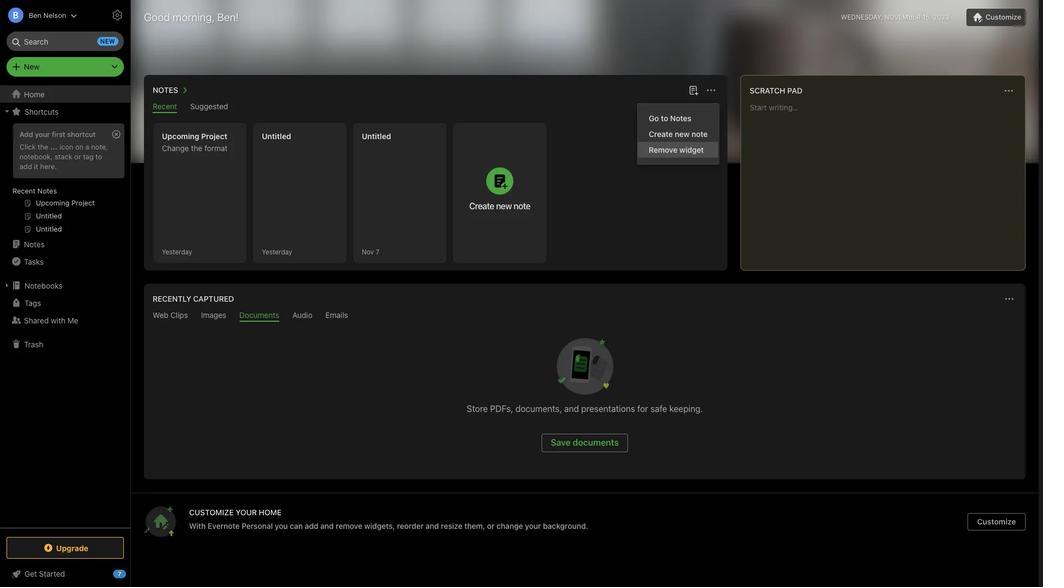 Task type: describe. For each thing, give the bounding box(es) containing it.
recently captured button
[[151, 292, 234, 306]]

more actions field for recently captured
[[1002, 291, 1018, 307]]

recent notes
[[13, 186, 57, 195]]

Account field
[[0, 4, 77, 26]]

format
[[205, 144, 228, 153]]

note inside button
[[514, 201, 531, 211]]

upgrade
[[56, 543, 88, 553]]

recent for recent
[[153, 102, 177, 111]]

7 inside help and learning task checklist field
[[118, 570, 121, 577]]

started
[[39, 569, 65, 578]]

remove widget menu item
[[638, 142, 719, 158]]

emails
[[326, 310, 348, 320]]

notebook,
[[20, 152, 53, 161]]

add inside the customize your home with evernote personal you can add and remove widgets, reorder and resize them, or change your background.
[[305, 521, 319, 531]]

home link
[[0, 85, 130, 103]]

notebooks link
[[0, 277, 130, 294]]

Search text field
[[14, 32, 116, 51]]

evernote
[[208, 521, 240, 531]]

create inside button
[[470, 201, 495, 211]]

notes button
[[151, 84, 191, 97]]

background.
[[543, 521, 589, 531]]

project
[[201, 132, 227, 141]]

save
[[551, 438, 571, 447]]

recent for recent notes
[[13, 186, 35, 195]]

create new note inside dropdown list menu
[[649, 129, 708, 139]]

shared with me link
[[0, 312, 130, 329]]

clips
[[171, 310, 188, 320]]

expand notebooks image
[[3, 281, 11, 290]]

untitled for yesterday
[[262, 132, 291, 141]]

shared
[[24, 316, 49, 325]]

recently
[[153, 294, 191, 303]]

november
[[885, 13, 921, 21]]

pad
[[788, 86, 803, 95]]

your inside the customize your home with evernote personal you can add and remove widgets, reorder and resize them, or change your background.
[[525, 521, 541, 531]]

tab list for notes
[[146, 102, 726, 113]]

get
[[24, 569, 37, 578]]

shortcuts
[[24, 107, 59, 116]]

scratch pad
[[750, 86, 803, 95]]

ben
[[29, 11, 41, 19]]

nov
[[362, 248, 374, 256]]

notes inside 'link'
[[24, 239, 45, 249]]

me
[[68, 316, 78, 325]]

good
[[144, 11, 170, 23]]

can
[[290, 521, 303, 531]]

remove widget link
[[638, 142, 719, 158]]

notes link
[[0, 235, 130, 253]]

with
[[189, 521, 206, 531]]

untitled for nov 7
[[362, 132, 391, 141]]

first
[[52, 130, 65, 139]]

presentations
[[582, 404, 636, 414]]

recently captured
[[153, 294, 234, 303]]

create new note link
[[638, 126, 719, 142]]

resize
[[441, 521, 463, 531]]

home
[[24, 89, 45, 99]]

widgets,
[[365, 521, 395, 531]]

images
[[201, 310, 226, 320]]

more actions field for scratch pad
[[1002, 83, 1017, 98]]

click to collapse image
[[126, 567, 135, 580]]

new
[[24, 62, 40, 71]]

reorder
[[397, 521, 424, 531]]

note inside dropdown list menu
[[692, 129, 708, 139]]

settings image
[[111, 9, 124, 22]]

tasks button
[[0, 253, 130, 270]]

suggested
[[190, 102, 228, 111]]

notes inside button
[[153, 85, 178, 95]]

tags button
[[0, 294, 130, 312]]

1 vertical spatial customize
[[978, 517, 1017, 526]]

tab list for recently captured
[[146, 310, 1024, 322]]

add your first shortcut
[[20, 130, 96, 139]]

1 vertical spatial customize button
[[968, 513, 1026, 531]]

more actions image for scratch pad
[[1003, 84, 1016, 97]]

0 horizontal spatial and
[[321, 521, 334, 531]]

trash
[[24, 340, 43, 349]]

notes inside dropdown list menu
[[670, 114, 692, 123]]

new inside search field
[[100, 38, 115, 45]]

to inside dropdown list menu
[[661, 114, 668, 123]]

new inside button
[[496, 201, 512, 211]]

safe
[[651, 404, 668, 414]]

click the ...
[[20, 142, 58, 151]]

pdfs,
[[490, 404, 514, 414]]

documents,
[[516, 404, 562, 414]]

your
[[236, 508, 257, 517]]

a
[[85, 142, 89, 151]]

nov 7
[[362, 248, 380, 256]]

save documents
[[551, 438, 619, 447]]

create new note button
[[453, 123, 547, 263]]

documents
[[573, 438, 619, 447]]

the inside 'group'
[[38, 142, 48, 151]]

new inside dropdown list menu
[[675, 129, 690, 139]]

ben!
[[217, 11, 239, 23]]

customize
[[189, 508, 234, 517]]

to inside icon on a note, notebook, stack or tag to add it here.
[[96, 152, 102, 161]]



Task type: vqa. For each thing, say whether or not it's contained in the screenshot.
Expand Tags image
no



Task type: locate. For each thing, give the bounding box(es) containing it.
wednesday, november 15, 2023
[[842, 13, 950, 21]]

or right them,
[[487, 521, 495, 531]]

documents
[[240, 310, 280, 320]]

tag
[[83, 152, 94, 161]]

1 horizontal spatial untitled
[[362, 132, 391, 141]]

recent down notes button
[[153, 102, 177, 111]]

0 horizontal spatial yesterday
[[162, 248, 192, 256]]

7 left click to collapse image
[[118, 570, 121, 577]]

1 horizontal spatial new
[[496, 201, 512, 211]]

to down note,
[[96, 152, 102, 161]]

0 vertical spatial create new note
[[649, 129, 708, 139]]

1 yesterday from the left
[[162, 248, 192, 256]]

nelson
[[43, 11, 66, 19]]

tab list
[[146, 102, 726, 113], [146, 310, 1024, 322]]

web clips tab
[[153, 310, 188, 322]]

7
[[376, 248, 380, 256], [118, 570, 121, 577]]

the inside the 'upcoming project change the format'
[[191, 144, 202, 153]]

dropdown list menu
[[638, 110, 719, 158]]

recent
[[153, 102, 177, 111], [13, 186, 35, 195]]

to
[[661, 114, 668, 123], [96, 152, 102, 161]]

go to notes link
[[638, 110, 719, 126]]

2023
[[934, 13, 950, 21]]

good morning, ben!
[[144, 11, 239, 23]]

tab list containing recent
[[146, 102, 726, 113]]

2 yesterday from the left
[[262, 248, 292, 256]]

go
[[649, 114, 659, 123]]

stack
[[55, 152, 72, 161]]

add inside icon on a note, notebook, stack or tag to add it here.
[[20, 162, 32, 171]]

1 vertical spatial create
[[470, 201, 495, 211]]

shortcut
[[67, 130, 96, 139]]

change
[[497, 521, 523, 531]]

web
[[153, 310, 169, 320]]

0 vertical spatial customize button
[[967, 9, 1026, 26]]

tree
[[0, 85, 130, 527]]

1 horizontal spatial create
[[649, 129, 673, 139]]

remove
[[336, 521, 363, 531]]

shared with me
[[24, 316, 78, 325]]

Help and Learning task checklist field
[[0, 565, 130, 583]]

1 horizontal spatial the
[[191, 144, 202, 153]]

customize your home with evernote personal you can add and remove widgets, reorder and resize them, or change your background.
[[189, 508, 589, 531]]

your inside 'group'
[[35, 130, 50, 139]]

1 vertical spatial add
[[305, 521, 319, 531]]

for
[[638, 404, 649, 414]]

recent inside 'group'
[[13, 186, 35, 195]]

icon
[[59, 142, 73, 151]]

notes up recent 'tab'
[[153, 85, 178, 95]]

images tab
[[201, 310, 226, 322]]

and inside documents tab panel
[[565, 404, 579, 414]]

1 vertical spatial recent
[[13, 186, 35, 195]]

trash link
[[0, 335, 130, 353]]

tags
[[24, 298, 41, 307]]

1 vertical spatial note
[[514, 201, 531, 211]]

2 horizontal spatial and
[[565, 404, 579, 414]]

web clips
[[153, 310, 188, 320]]

0 vertical spatial recent
[[153, 102, 177, 111]]

to right go
[[661, 114, 668, 123]]

add
[[20, 130, 33, 139]]

0 horizontal spatial untitled
[[262, 132, 291, 141]]

0 vertical spatial or
[[74, 152, 81, 161]]

your up click the ...
[[35, 130, 50, 139]]

notes
[[153, 85, 178, 95], [670, 114, 692, 123], [37, 186, 57, 195], [24, 239, 45, 249]]

new search field
[[14, 32, 119, 51]]

audio tab
[[293, 310, 313, 322]]

1 vertical spatial your
[[525, 521, 541, 531]]

More actions field
[[704, 83, 719, 98], [1002, 83, 1017, 98], [1002, 291, 1018, 307]]

wednesday,
[[842, 13, 883, 21]]

1 vertical spatial new
[[675, 129, 690, 139]]

1 vertical spatial create new note
[[470, 201, 531, 211]]

new button
[[7, 57, 124, 77]]

go to notes
[[649, 114, 692, 123]]

yesterday
[[162, 248, 192, 256], [262, 248, 292, 256]]

1 horizontal spatial create new note
[[649, 129, 708, 139]]

click
[[20, 142, 36, 151]]

0 vertical spatial create
[[649, 129, 673, 139]]

shortcuts button
[[0, 103, 130, 120]]

and right documents,
[[565, 404, 579, 414]]

0 vertical spatial your
[[35, 130, 50, 139]]

1 vertical spatial or
[[487, 521, 495, 531]]

here.
[[40, 162, 57, 171]]

note,
[[91, 142, 108, 151]]

0 horizontal spatial or
[[74, 152, 81, 161]]

notes up create new note link
[[670, 114, 692, 123]]

icon on a note, notebook, stack or tag to add it here.
[[20, 142, 108, 171]]

add left it
[[20, 162, 32, 171]]

tab list containing web clips
[[146, 310, 1024, 322]]

1 horizontal spatial your
[[525, 521, 541, 531]]

add
[[20, 162, 32, 171], [305, 521, 319, 531]]

personal
[[242, 521, 273, 531]]

remove
[[649, 145, 678, 154]]

morning,
[[173, 11, 215, 23]]

on
[[75, 142, 83, 151]]

you
[[275, 521, 288, 531]]

1 vertical spatial tab list
[[146, 310, 1024, 322]]

Start writing… text field
[[750, 103, 1025, 261]]

0 horizontal spatial 7
[[118, 570, 121, 577]]

documents tab
[[240, 310, 280, 322]]

store pdfs, documents, and presentations for safe keeping.
[[467, 404, 703, 414]]

0 vertical spatial tab list
[[146, 102, 726, 113]]

group
[[0, 120, 130, 240]]

0 horizontal spatial the
[[38, 142, 48, 151]]

1 horizontal spatial yesterday
[[262, 248, 292, 256]]

2 untitled from the left
[[362, 132, 391, 141]]

more actions image
[[705, 84, 718, 97], [1003, 84, 1016, 97], [1004, 292, 1017, 306]]

0 vertical spatial 7
[[376, 248, 380, 256]]

7 right nov on the top of page
[[376, 248, 380, 256]]

or down on
[[74, 152, 81, 161]]

1 tab list from the top
[[146, 102, 726, 113]]

your right change
[[525, 521, 541, 531]]

1 horizontal spatial add
[[305, 521, 319, 531]]

notes inside 'group'
[[37, 186, 57, 195]]

...
[[50, 142, 58, 151]]

emails tab
[[326, 310, 348, 322]]

and left resize
[[426, 521, 439, 531]]

0 vertical spatial customize
[[986, 12, 1022, 21]]

tasks
[[24, 257, 44, 266]]

and left remove
[[321, 521, 334, 531]]

1 horizontal spatial and
[[426, 521, 439, 531]]

notes up tasks
[[24, 239, 45, 249]]

create
[[649, 129, 673, 139], [470, 201, 495, 211]]

scratch pad button
[[748, 84, 803, 97]]

15,
[[923, 13, 932, 21]]

untitled
[[262, 132, 291, 141], [362, 132, 391, 141]]

0 horizontal spatial to
[[96, 152, 102, 161]]

it
[[34, 162, 38, 171]]

1 horizontal spatial to
[[661, 114, 668, 123]]

the left ...
[[38, 142, 48, 151]]

upcoming project change the format
[[162, 132, 228, 153]]

upgrade button
[[7, 537, 124, 559]]

create inside dropdown list menu
[[649, 129, 673, 139]]

2 tab list from the top
[[146, 310, 1024, 322]]

upcoming
[[162, 132, 199, 141]]

notes down the here.
[[37, 186, 57, 195]]

remove widget
[[649, 145, 704, 154]]

0 vertical spatial to
[[661, 114, 668, 123]]

0 horizontal spatial note
[[514, 201, 531, 211]]

or inside icon on a note, notebook, stack or tag to add it here.
[[74, 152, 81, 161]]

0 vertical spatial add
[[20, 162, 32, 171]]

add right "can"
[[305, 521, 319, 531]]

group containing add your first shortcut
[[0, 120, 130, 240]]

1 untitled from the left
[[262, 132, 291, 141]]

suggested tab
[[190, 102, 228, 113]]

scratch
[[750, 86, 786, 95]]

7 inside 'recent' tab panel
[[376, 248, 380, 256]]

create new note
[[649, 129, 708, 139], [470, 201, 531, 211]]

0 horizontal spatial create new note
[[470, 201, 531, 211]]

0 vertical spatial note
[[692, 129, 708, 139]]

home
[[259, 508, 282, 517]]

1 horizontal spatial recent
[[153, 102, 177, 111]]

recent down it
[[13, 186, 35, 195]]

0 horizontal spatial recent
[[13, 186, 35, 195]]

note
[[692, 129, 708, 139], [514, 201, 531, 211]]

them,
[[465, 521, 485, 531]]

2 vertical spatial new
[[496, 201, 512, 211]]

1 vertical spatial 7
[[118, 570, 121, 577]]

2 horizontal spatial new
[[675, 129, 690, 139]]

change
[[162, 144, 189, 153]]

with
[[51, 316, 66, 325]]

1 horizontal spatial note
[[692, 129, 708, 139]]

store
[[467, 404, 488, 414]]

get started
[[24, 569, 65, 578]]

1 horizontal spatial 7
[[376, 248, 380, 256]]

audio
[[293, 310, 313, 320]]

0 horizontal spatial create
[[470, 201, 495, 211]]

captured
[[193, 294, 234, 303]]

recent tab panel
[[144, 113, 728, 271]]

create new note inside button
[[470, 201, 531, 211]]

1 horizontal spatial or
[[487, 521, 495, 531]]

0 horizontal spatial new
[[100, 38, 115, 45]]

0 vertical spatial new
[[100, 38, 115, 45]]

1 vertical spatial to
[[96, 152, 102, 161]]

save documents button
[[542, 434, 629, 452]]

0 horizontal spatial add
[[20, 162, 32, 171]]

keeping.
[[670, 404, 703, 414]]

documents tab panel
[[144, 322, 1026, 479]]

tree containing home
[[0, 85, 130, 527]]

recent tab
[[153, 102, 177, 113]]

or inside the customize your home with evernote personal you can add and remove widgets, reorder and resize them, or change your background.
[[487, 521, 495, 531]]

group inside tree
[[0, 120, 130, 240]]

0 horizontal spatial your
[[35, 130, 50, 139]]

the left format
[[191, 144, 202, 153]]

more actions image for recently captured
[[1004, 292, 1017, 306]]

notebooks
[[24, 281, 63, 290]]



